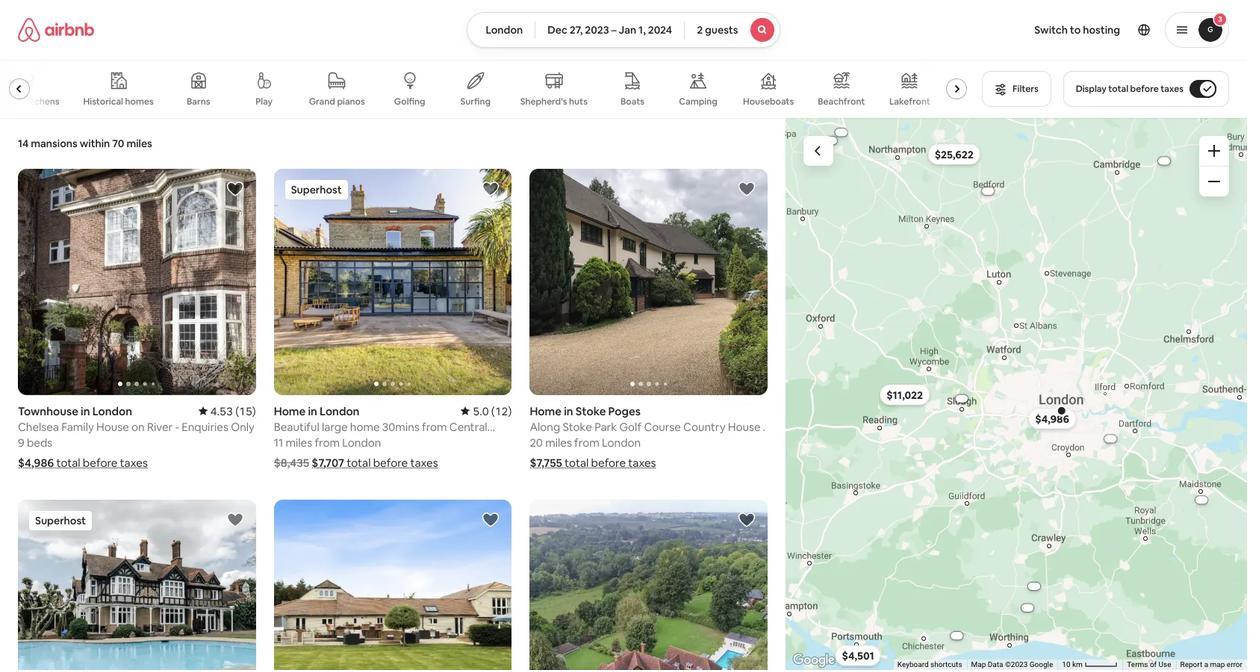 Task type: vqa. For each thing, say whether or not it's contained in the screenshot.
London in the townhouse in london chelsea family house on river -  enquiries only 9 beds $4,986 total before taxes
yes



Task type: locate. For each thing, give the bounding box(es) containing it.
home
[[274, 404, 306, 418], [530, 404, 562, 418]]

stoke left park
[[563, 420, 592, 434]]

terms of use link
[[1127, 660, 1172, 669]]

1 horizontal spatial home
[[530, 404, 562, 418]]

taxes inside townhouse in london chelsea family house on river -  enquiries only 9 beds $4,986 total before taxes
[[120, 455, 148, 470]]

house left .
[[728, 420, 761, 434]]

1 in from the left
[[81, 404, 90, 418]]

add to wishlist: townhouse in london image
[[226, 180, 244, 198]]

miles
[[286, 435, 312, 450], [545, 435, 572, 450]]

1 horizontal spatial $4,986
[[1035, 412, 1070, 425]]

miles down along at the bottom left
[[545, 435, 572, 450]]

$25,622 button
[[928, 143, 981, 164]]

lakefront
[[890, 96, 931, 108]]

4.53
[[210, 404, 233, 418]]

total
[[1109, 83, 1129, 95], [56, 455, 80, 470], [347, 455, 371, 470], [565, 455, 589, 470]]

$11,022 button
[[880, 384, 930, 405]]

home up along at the bottom left
[[530, 404, 562, 418]]

enquiries
[[182, 420, 228, 434]]

None search field
[[467, 12, 780, 48]]

display
[[1076, 83, 1107, 95]]

before down park
[[591, 455, 626, 470]]

$14,230 button
[[1187, 496, 1217, 503]]

a
[[1205, 660, 1209, 669]]

2 home from the left
[[530, 404, 562, 418]]

london up $7,707
[[342, 435, 381, 450]]

before inside townhouse in london chelsea family house on river -  enquiries only 9 beds $4,986 total before taxes
[[83, 455, 118, 470]]

0 horizontal spatial home
[[274, 404, 306, 418]]

$4,986
[[1035, 412, 1070, 425], [18, 455, 54, 470]]

play
[[256, 96, 273, 108]]

dec
[[548, 23, 568, 37]]

10 km
[[1062, 660, 1085, 669]]

0 horizontal spatial from
[[315, 435, 340, 450]]

total right $7,755
[[565, 455, 589, 470]]

river
[[147, 420, 173, 434]]

from inside 11 miles from london $8,435 $7,707 total before taxes
[[315, 435, 340, 450]]

zoom out image
[[1209, 176, 1221, 187]]

error
[[1227, 660, 1243, 669]]

9
[[18, 435, 24, 449]]

along
[[530, 420, 560, 434]]

taxes
[[1161, 83, 1184, 95], [120, 455, 148, 470], [410, 455, 438, 470], [628, 455, 656, 470]]

1 house from the left
[[96, 420, 129, 434]]

1 horizontal spatial house
[[728, 420, 761, 434]]

$13,919
[[1027, 584, 1042, 588]]

0 horizontal spatial miles
[[286, 435, 312, 450]]

miles inside home in stoke poges along stoke park golf course country house . 20 miles from london $7,755 total before taxes
[[545, 435, 572, 450]]

$15,822
[[1157, 158, 1172, 163]]

5.0 out of 5 average rating,  12 reviews image
[[461, 404, 512, 418]]

home inside home in stoke poges along stoke park golf course country house . 20 miles from london $7,755 total before taxes
[[530, 404, 562, 418]]

0 horizontal spatial in
[[81, 404, 90, 418]]

camping
[[679, 96, 718, 108]]

3
[[1218, 14, 1223, 24]]

1 vertical spatial stoke
[[563, 420, 592, 434]]

1 horizontal spatial from
[[574, 435, 600, 450]]

country
[[684, 420, 726, 434]]

0 horizontal spatial $4,986
[[18, 455, 54, 470]]

group
[[0, 60, 973, 118], [18, 169, 256, 395], [274, 169, 512, 395], [530, 169, 768, 395], [18, 500, 256, 670], [274, 500, 512, 670], [530, 500, 768, 670]]

mansions
[[31, 137, 77, 150]]

miles right 11
[[286, 435, 312, 450]]

london
[[486, 23, 523, 37], [92, 404, 132, 418], [320, 404, 360, 418], [342, 435, 381, 450], [602, 435, 641, 450]]

(15)
[[235, 404, 256, 418]]

1 home from the left
[[274, 404, 306, 418]]

2 in from the left
[[308, 404, 317, 418]]

$14,902
[[1020, 605, 1036, 610]]

in
[[81, 404, 90, 418], [308, 404, 317, 418], [564, 404, 573, 418]]

filters button
[[982, 71, 1051, 107]]

.
[[763, 420, 766, 434]]

1 vertical spatial $4,986
[[18, 455, 54, 470]]

london left dec
[[486, 23, 523, 37]]

$25,622
[[935, 147, 974, 161]]

london down golf
[[602, 435, 641, 450]]

from inside home in stoke poges along stoke park golf course country house . 20 miles from london $7,755 total before taxes
[[574, 435, 600, 450]]

11
[[274, 435, 283, 450]]

home for home in stoke poges along stoke park golf course country house . 20 miles from london $7,755 total before taxes
[[530, 404, 562, 418]]

$11,022
[[887, 388, 923, 401]]

guests
[[705, 23, 738, 37]]

$53,319 button
[[827, 128, 856, 136]]

total inside 11 miles from london $8,435 $7,707 total before taxes
[[347, 455, 371, 470]]

dec 27, 2023 – jan 1, 2024 button
[[535, 12, 685, 48]]

miles inside 11 miles from london $8,435 $7,707 total before taxes
[[286, 435, 312, 450]]

2 guests
[[697, 23, 738, 37]]

2 house from the left
[[728, 420, 761, 434]]

2 miles from the left
[[545, 435, 572, 450]]

before down family
[[83, 455, 118, 470]]

before
[[1131, 83, 1159, 95], [83, 455, 118, 470], [373, 455, 408, 470], [591, 455, 626, 470]]

2 horizontal spatial in
[[564, 404, 573, 418]]

1 horizontal spatial in
[[308, 404, 317, 418]]

$4,986 inside button
[[1035, 412, 1070, 425]]

2023
[[585, 23, 609, 37]]

0 vertical spatial stoke
[[576, 404, 606, 418]]

home in london
[[274, 404, 360, 418]]

before inside 11 miles from london $8,435 $7,707 total before taxes
[[373, 455, 408, 470]]

add to wishlist: home in stoke poges image
[[738, 180, 756, 198]]

google
[[1030, 660, 1054, 669]]

total inside home in stoke poges along stoke park golf course country house . 20 miles from london $7,755 total before taxes
[[565, 455, 589, 470]]

in inside townhouse in london chelsea family house on river -  enquiries only 9 beds $4,986 total before taxes
[[81, 404, 90, 418]]

before right display
[[1131, 83, 1159, 95]]

house left on
[[96, 420, 129, 434]]

–
[[611, 23, 617, 37]]

barns
[[187, 96, 210, 108]]

stoke up park
[[576, 404, 606, 418]]

in left poges
[[564, 404, 573, 418]]

taxes inside home in stoke poges along stoke park golf course country house . 20 miles from london $7,755 total before taxes
[[628, 455, 656, 470]]

from down park
[[574, 435, 600, 450]]

14
[[18, 137, 29, 150]]

london up on
[[92, 404, 132, 418]]

©2023
[[1005, 660, 1028, 669]]

in up family
[[81, 404, 90, 418]]

on
[[132, 420, 145, 434]]

0 vertical spatial $4,986
[[1035, 412, 1070, 425]]

golfing
[[394, 96, 425, 108]]

in for townhouse in london chelsea family house on river -  enquiries only 9 beds $4,986 total before taxes
[[81, 404, 90, 418]]

total down family
[[56, 455, 80, 470]]

1 horizontal spatial miles
[[545, 435, 572, 450]]

in up $7,707
[[308, 404, 317, 418]]

home up 11
[[274, 404, 306, 418]]

0 horizontal spatial house
[[96, 420, 129, 434]]

$7,707
[[312, 455, 344, 470]]

total right $7,707
[[347, 455, 371, 470]]

add to wishlist: home in henley-on-thames image
[[226, 511, 244, 529]]

3 in from the left
[[564, 404, 573, 418]]

historical homes
[[83, 95, 154, 107]]

2 from from the left
[[574, 435, 600, 450]]

before right $7,707
[[373, 455, 408, 470]]

total right display
[[1109, 83, 1129, 95]]

house inside home in stoke poges along stoke park golf course country house . 20 miles from london $7,755 total before taxes
[[728, 420, 761, 434]]

from up $7,707
[[315, 435, 340, 450]]

use
[[1159, 660, 1172, 669]]

1,
[[639, 23, 646, 37]]

in inside home in stoke poges along stoke park golf course country house . 20 miles from london $7,755 total before taxes
[[564, 404, 573, 418]]

before inside home in stoke poges along stoke park golf course country house . 20 miles from london $7,755 total before taxes
[[591, 455, 626, 470]]

boats
[[621, 96, 645, 108]]

zoom in image
[[1209, 145, 1221, 157]]

poges
[[608, 404, 641, 418]]

london inside 11 miles from london $8,435 $7,707 total before taxes
[[342, 435, 381, 450]]

chef's kitchens
[[0, 96, 59, 108]]

display total before taxes
[[1076, 83, 1184, 95]]

map
[[972, 660, 986, 669]]

1 miles from the left
[[286, 435, 312, 450]]

stoke
[[576, 404, 606, 418], [563, 420, 592, 434]]

1 from from the left
[[315, 435, 340, 450]]



Task type: describe. For each thing, give the bounding box(es) containing it.
townhouse in london chelsea family house on river -  enquiries only 9 beds $4,986 total before taxes
[[18, 404, 255, 470]]

in for home in london
[[308, 404, 317, 418]]

course
[[644, 420, 681, 434]]

london inside home in stoke poges along stoke park golf course country house . 20 miles from london $7,755 total before taxes
[[602, 435, 641, 450]]

none search field containing london
[[467, 12, 780, 48]]

add to wishlist: home in loose image
[[738, 511, 756, 529]]

within 70 miles
[[80, 137, 152, 150]]

11 miles from london $8,435 $7,707 total before taxes
[[274, 435, 438, 470]]

keyboard shortcuts
[[898, 660, 963, 669]]

switch
[[1035, 23, 1068, 37]]

house inside townhouse in london chelsea family house on river -  enquiries only 9 beds $4,986 total before taxes
[[96, 420, 129, 434]]

golf
[[620, 420, 642, 434]]

20
[[530, 435, 543, 450]]

$8,435
[[274, 455, 309, 470]]

google image
[[790, 651, 839, 670]]

add to wishlist: home in london image
[[482, 180, 500, 198]]

10
[[1062, 660, 1071, 669]]

shepherd's huts
[[520, 95, 588, 107]]

switch to hosting
[[1035, 23, 1120, 37]]

profile element
[[798, 0, 1229, 60]]

map
[[1211, 660, 1225, 669]]

taxes inside 11 miles from london $8,435 $7,707 total before taxes
[[410, 455, 438, 470]]

home for home in london
[[274, 404, 306, 418]]

grand
[[309, 96, 335, 108]]

switch to hosting link
[[1026, 14, 1129, 46]]

group containing historical homes
[[0, 60, 973, 118]]

google map
showing 18 stays. region
[[786, 118, 1247, 670]]

jan
[[619, 23, 637, 37]]

surfing
[[460, 96, 491, 108]]

$4,501 button
[[836, 645, 881, 666]]

london inside london button
[[486, 23, 523, 37]]

shortcuts
[[931, 660, 963, 669]]

$15,822 button
[[1150, 157, 1180, 164]]

report a map error link
[[1181, 660, 1243, 669]]

to
[[1070, 23, 1081, 37]]

2
[[697, 23, 703, 37]]

family
[[61, 420, 94, 434]]

beds
[[27, 435, 53, 449]]

london inside townhouse in london chelsea family house on river -  enquiries only 9 beds $4,986 total before taxes
[[92, 404, 132, 418]]

total inside townhouse in london chelsea family house on river -  enquiries only 9 beds $4,986 total before taxes
[[56, 455, 80, 470]]

$4,986 button
[[1029, 408, 1076, 429]]

filters
[[1013, 83, 1039, 95]]

$7,755
[[530, 455, 562, 470]]

keyboard
[[898, 660, 929, 669]]

kitchens
[[23, 96, 59, 108]]

report
[[1181, 660, 1203, 669]]

display total before taxes button
[[1063, 71, 1229, 107]]

$4,986 inside townhouse in london chelsea family house on river -  enquiries only 9 beds $4,986 total before taxes
[[18, 455, 54, 470]]

total inside button
[[1109, 83, 1129, 95]]

park
[[595, 420, 617, 434]]

historical
[[83, 95, 123, 107]]

homes
[[125, 95, 154, 107]]

$13,919 button
[[1020, 582, 1049, 590]]

terms
[[1127, 660, 1148, 669]]

townhouse
[[18, 404, 78, 418]]

$14,902 button
[[1013, 604, 1043, 611]]

houseboats
[[743, 95, 794, 107]]

grand pianos
[[309, 96, 365, 108]]

$14,230
[[1194, 497, 1210, 502]]

add to wishlist: home in horsham image
[[482, 511, 500, 529]]

km
[[1073, 660, 1083, 669]]

map data ©2023 google
[[972, 660, 1054, 669]]

hosting
[[1083, 23, 1120, 37]]

only
[[231, 420, 255, 434]]

keyboard shortcuts button
[[898, 660, 963, 670]]

chef's
[[0, 96, 22, 108]]

shepherd's
[[520, 95, 567, 107]]

3 button
[[1165, 12, 1229, 48]]

dec 27, 2023 – jan 1, 2024
[[548, 23, 672, 37]]

in for home in stoke poges along stoke park golf course country house . 20 miles from london $7,755 total before taxes
[[564, 404, 573, 418]]

2024
[[648, 23, 672, 37]]

taxes inside button
[[1161, 83, 1184, 95]]

$53,319
[[834, 130, 849, 134]]

-
[[175, 420, 179, 434]]

2 guests button
[[684, 12, 780, 48]]

pianos
[[337, 96, 365, 108]]

of
[[1150, 660, 1157, 669]]

before inside button
[[1131, 83, 1159, 95]]

report a map error
[[1181, 660, 1243, 669]]

home in stoke poges along stoke park golf course country house . 20 miles from london $7,755 total before taxes
[[530, 404, 766, 470]]

4.53 (15)
[[210, 404, 256, 418]]

london up 11 miles from london $8,435 $7,707 total before taxes
[[320, 404, 360, 418]]

terms of use
[[1127, 660, 1172, 669]]

$4,501
[[842, 648, 874, 662]]

chelsea
[[18, 420, 59, 434]]

5.0 (12)
[[473, 404, 512, 418]]

4.53 out of 5 average rating,  15 reviews image
[[198, 404, 256, 418]]



